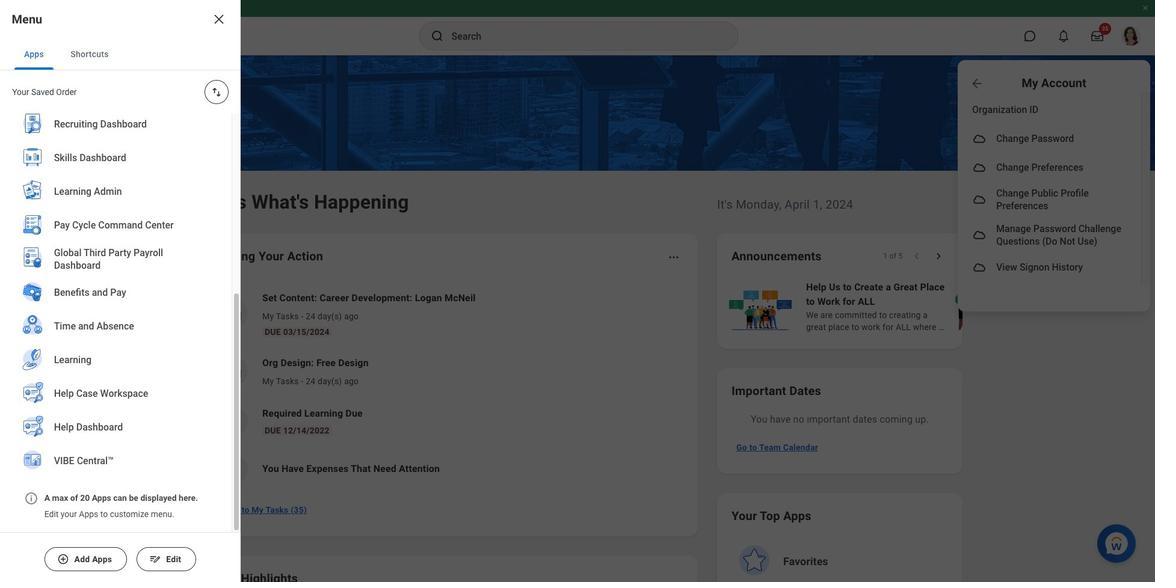 Task type: describe. For each thing, give the bounding box(es) containing it.
book open image
[[224, 412, 242, 430]]

chevron left small image
[[911, 250, 923, 262]]

dashboard expenses image
[[224, 460, 242, 478]]

inbox large image
[[1091, 30, 1103, 42]]

logan mcneil image
[[1121, 26, 1141, 46]]

chevron right small image
[[932, 250, 944, 262]]

avatar image for 4th menu item from the bottom
[[972, 161, 987, 175]]

global navigation dialog
[[0, 0, 241, 582]]

search image
[[430, 29, 444, 43]]

sort image
[[211, 86, 223, 98]]

notifications large image
[[1058, 30, 1070, 42]]

avatar image for first menu item from the bottom of the page
[[972, 260, 987, 275]]

x image
[[212, 12, 226, 26]]



Task type: locate. For each thing, give the bounding box(es) containing it.
1 vertical spatial inbox image
[[224, 363, 242, 381]]

avatar image for third menu item
[[972, 193, 987, 207]]

1 avatar image from the top
[[972, 132, 987, 146]]

3 menu item from the top
[[958, 182, 1141, 218]]

list
[[0, 0, 232, 488], [727, 279, 1155, 334], [207, 282, 683, 493]]

inbox image
[[224, 305, 242, 323], [224, 363, 242, 381]]

3 avatar image from the top
[[972, 193, 987, 207]]

1 menu item from the top
[[958, 125, 1141, 153]]

close environment banner image
[[1142, 4, 1149, 11]]

5 menu item from the top
[[958, 253, 1141, 282]]

avatar image for 1st menu item from the top
[[972, 132, 987, 146]]

4 avatar image from the top
[[972, 228, 987, 243]]

0 vertical spatial inbox image
[[224, 305, 242, 323]]

back image
[[970, 76, 984, 91]]

text edit image
[[149, 553, 161, 565]]

status
[[883, 251, 902, 261]]

menu
[[958, 92, 1150, 286]]

plus circle image
[[57, 553, 69, 565]]

4 menu item from the top
[[958, 218, 1141, 253]]

avatar image for second menu item from the bottom of the page
[[972, 228, 987, 243]]

2 avatar image from the top
[[972, 161, 987, 175]]

1 inbox image from the top
[[224, 305, 242, 323]]

2 menu item from the top
[[958, 153, 1141, 182]]

info image
[[24, 491, 39, 506]]

list inside global navigation dialog
[[0, 0, 232, 488]]

tab list
[[0, 39, 241, 70]]

5 avatar image from the top
[[972, 260, 987, 275]]

avatar image
[[972, 132, 987, 146], [972, 161, 987, 175], [972, 193, 987, 207], [972, 228, 987, 243], [972, 260, 987, 275]]

menu item
[[958, 125, 1141, 153], [958, 153, 1141, 182], [958, 182, 1141, 218], [958, 218, 1141, 253], [958, 253, 1141, 282]]

2 inbox image from the top
[[224, 363, 242, 381]]

main content
[[0, 55, 1155, 582]]

banner
[[0, 0, 1155, 312]]



Task type: vqa. For each thing, say whether or not it's contained in the screenshot.
chevron down small image associated with link icon
no



